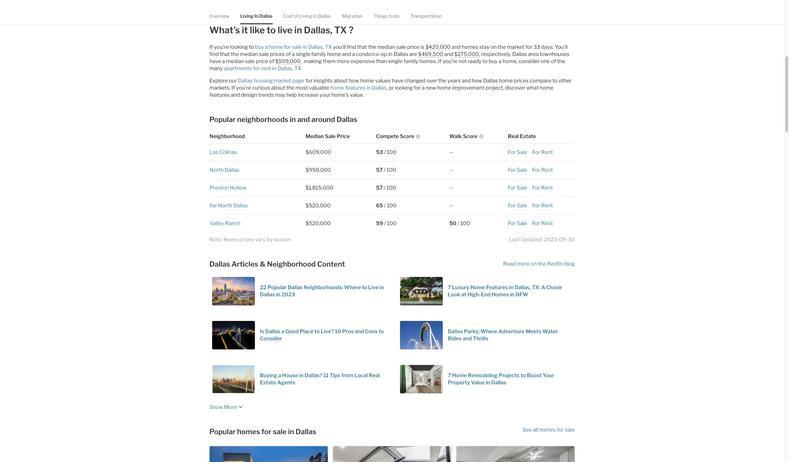 Task type: locate. For each thing, give the bounding box(es) containing it.
closer
[[546, 285, 562, 291]]

0 horizontal spatial find
[[209, 51, 219, 57]]

rent
[[261, 65, 271, 72]]

1 vertical spatial about
[[271, 85, 285, 91]]

1 horizontal spatial prices
[[270, 51, 285, 57]]

1 horizontal spatial homes
[[462, 44, 478, 50]]

home down the what's it like to live in dallas, tx ?
[[269, 44, 283, 50]]

1 horizontal spatial about
[[334, 78, 348, 84]]

for for the for sale link for valley ranch
[[508, 221, 516, 227]]

for sale link for preston hollow
[[508, 185, 527, 191]]

57 for $950,000
[[376, 167, 383, 173]]

a left good
[[281, 329, 284, 335]]

and inside is dallas a good place to live? 10 pros and cons to consider
[[355, 329, 364, 335]]

place
[[300, 329, 313, 335]]

0 horizontal spatial in
[[254, 13, 259, 19]]

for rent for preston hollow
[[532, 185, 553, 191]]

0 horizontal spatial tx
[[294, 65, 301, 72]]

find
[[347, 44, 356, 50], [209, 51, 219, 57]]

1 living from the left
[[240, 13, 253, 19]]

blog article image for buying a house in dallas? 11 tips from local real estate agents
[[212, 365, 255, 394]]

neighborhood up colinas
[[209, 134, 245, 140]]

0 horizontal spatial on
[[491, 44, 497, 50]]

0 horizontal spatial home
[[224, 237, 238, 243]]

1 horizontal spatial if
[[232, 85, 235, 91]]

home right note:
[[224, 237, 238, 243]]

in
[[294, 25, 302, 36], [303, 44, 307, 50], [388, 51, 393, 57], [272, 65, 277, 72], [367, 85, 371, 91], [290, 115, 296, 124], [380, 285, 384, 291], [509, 285, 514, 291], [276, 292, 280, 298], [510, 292, 515, 298], [299, 373, 304, 379], [486, 380, 490, 386], [288, 428, 294, 436]]

1 for sale link from the top
[[508, 149, 527, 156]]

for for north dallas's the for rent link
[[532, 167, 540, 173]]

home inside 7 luxury home features in dallas, tx: a closer look at high-end homes in dfw
[[471, 285, 485, 291]]

that up condo/co- on the top
[[357, 44, 367, 50]]

0 horizontal spatial if
[[209, 44, 213, 50]]

home up property
[[452, 373, 467, 379]]

1 vertical spatial if
[[438, 58, 442, 65]]

0 vertical spatial popular
[[209, 115, 236, 124]]

for rent link for north dallas
[[532, 167, 553, 173]]

for sale for valley ranch
[[508, 221, 527, 227]]

2 -- from the top
[[449, 167, 453, 173]]

photo of 5319 manett st dallas, tx 75206 image
[[209, 447, 328, 463]]

looking down it at the left of the page
[[230, 44, 248, 50]]

on
[[491, 44, 497, 50], [531, 261, 537, 267]]

what
[[527, 85, 539, 91]]

4 -- from the top
[[449, 203, 453, 209]]

rent for las colinas
[[541, 149, 553, 156]]

, or looking for a new home improvement project,              discover what home features and design trends may help increase your home's value.
[[209, 85, 554, 98]]

score right 'walk'
[[463, 134, 477, 140]]

in
[[254, 13, 259, 19], [313, 13, 317, 19]]

1 vertical spatial 57 / 100
[[376, 185, 396, 191]]

1 vertical spatial where
[[481, 329, 497, 335]]

/ down 53 / 100
[[384, 167, 386, 173]]

boost
[[527, 373, 542, 379]]

/ for far north dallas
[[384, 203, 386, 209]]

2 7 from the top
[[448, 373, 451, 379]]

than
[[376, 58, 387, 65]]

for sale for far north dallas
[[508, 203, 527, 209]]

single down and homes stay on the market for 33 days. you'll find that the median sale prices of        a single family home and a condo/co-op in dallas are
[[388, 58, 403, 65]]

, left 'making'
[[302, 58, 303, 65]]

3 -- from the top
[[449, 185, 453, 191]]

for up $509,000 in the top of the page
[[284, 44, 291, 50]]

0 horizontal spatial family
[[311, 51, 326, 57]]

buy inside if you're not ready to buy a home, consider one of the many
[[489, 58, 498, 65]]

1 horizontal spatial tx
[[325, 44, 332, 50]]

100 for north dallas
[[387, 167, 396, 173]]

you're up the design
[[236, 85, 251, 91]]

home down if you're looking to buy a home for sale in dallas, tx you'll find that the median sale price is $420,000
[[327, 51, 341, 57]]

0 horizontal spatial price
[[256, 58, 268, 65]]

1 horizontal spatial where
[[481, 329, 497, 335]]

compete
[[376, 134, 399, 140]]

2 horizontal spatial tx
[[334, 25, 347, 36]]

7 for 7 home remodeling projects to boost your property value in dallas
[[448, 373, 451, 379]]

0 horizontal spatial more
[[337, 58, 350, 65]]

1 for sale from the top
[[508, 149, 527, 156]]

a inside , or looking for a new home improvement project,              discover what home features and design trends may help increase your home's value.
[[422, 85, 425, 91]]

-- for $609,000
[[449, 149, 453, 156]]

our
[[229, 78, 237, 84]]

09-
[[559, 237, 568, 243]]

living up it at the left of the page
[[240, 13, 253, 19]]

many
[[209, 65, 223, 72]]

53
[[376, 149, 383, 156]]

for for the for rent link for valley ranch
[[532, 221, 540, 227]]

dallas articles & neighborhood content
[[209, 260, 345, 269]]

a up rent
[[265, 44, 268, 50]]

1 horizontal spatial that
[[357, 44, 367, 50]]

0 vertical spatial on
[[491, 44, 497, 50]]

is dallas a good place to live? 10 pros and cons to consider
[[260, 329, 384, 342]]

2 horizontal spatial homes
[[539, 427, 556, 434]]

7 inside the 7 home remodeling projects to boost your property value in dallas
[[448, 373, 451, 379]]

0 vertical spatial where
[[344, 285, 361, 291]]

a inside is dallas a good place to live? 10 pros and cons to consider
[[281, 329, 284, 335]]

more
[[337, 58, 350, 65], [517, 261, 530, 267]]

price
[[337, 134, 350, 140]]

have up the or
[[392, 78, 403, 84]]

0 vertical spatial $520,000
[[306, 203, 331, 209]]

1 horizontal spatial buy
[[489, 58, 498, 65]]

1 vertical spatial tx
[[325, 44, 332, 50]]

a up many at the left
[[222, 58, 225, 65]]

in right cost
[[313, 13, 317, 19]]

1 vertical spatial real
[[369, 373, 380, 379]]

1 horizontal spatial looking
[[395, 85, 413, 91]]

explore
[[209, 78, 228, 84]]

100 right 65
[[387, 203, 397, 209]]

0 vertical spatial 57
[[376, 167, 383, 173]]

have up many at the left
[[209, 58, 221, 65]]

for down changed at the top of the page
[[414, 85, 421, 91]]

looking right the or
[[395, 85, 413, 91]]

housing
[[254, 78, 273, 84]]

0 horizontal spatial prices
[[239, 237, 254, 243]]

of up rent
[[269, 58, 274, 65]]

real inside buying a house in dallas? 11 tips from local real estate agents
[[369, 373, 380, 379]]

, inside , or looking for a new home improvement project,              discover what home features and design trends may help increase your home's value.
[[387, 85, 388, 91]]

1 vertical spatial 7
[[448, 373, 451, 379]]

to
[[389, 13, 393, 19], [267, 25, 276, 36], [249, 44, 254, 50], [483, 58, 488, 65], [552, 78, 558, 84], [362, 285, 367, 291], [315, 329, 320, 335], [379, 329, 384, 335], [521, 373, 526, 379]]

looking inside , or looking for a new home improvement project,              discover what home features and design trends may help increase your home's value.
[[395, 85, 413, 91]]

for rent for north dallas
[[532, 167, 553, 173]]

1 horizontal spatial find
[[347, 44, 356, 50]]

popular down markets.
[[209, 115, 236, 124]]

1 vertical spatial market
[[274, 78, 291, 84]]

if for curious
[[232, 85, 235, 91]]

0 horizontal spatial score
[[400, 134, 414, 140]]

by
[[267, 237, 273, 243]]

1 vertical spatial buy
[[489, 58, 498, 65]]

2 living from the left
[[299, 13, 312, 19]]

of right cost
[[294, 13, 298, 19]]

for rent for las colinas
[[532, 149, 553, 156]]

$420,000
[[426, 44, 451, 50]]

0 horizontal spatial neighborhood
[[209, 134, 245, 140]]

median sale price
[[306, 134, 350, 140]]

curious
[[252, 85, 270, 91]]

for up photo of 5319 manett st dallas, tx 75206
[[262, 428, 271, 436]]

100 right the 59
[[387, 221, 397, 227]]

/ for las colinas
[[384, 149, 386, 156]]

dfw
[[516, 292, 528, 298]]

popular for homes
[[209, 428, 236, 436]]

0 vertical spatial estate
[[520, 134, 536, 140]]

if down what's
[[209, 44, 213, 50]]

stay
[[479, 44, 490, 50]]

what's it like to live in dallas, tx ?
[[209, 25, 354, 36]]

/ up 65 / 100
[[384, 185, 386, 191]]

3 for sale link from the top
[[508, 185, 527, 191]]

and right pros
[[355, 329, 364, 335]]

0 vertical spatial single
[[296, 51, 310, 57]]

4 rent from the top
[[541, 203, 553, 209]]

single inside and homes stay on the market for 33 days. you'll find that the median sale prices of        a single family home and a condo/co-op in dallas are
[[296, 51, 310, 57]]

dallas parks: where adventure meets water rides and thrills
[[448, 329, 558, 342]]

living in dallas
[[240, 13, 273, 19]]

1 score from the left
[[400, 134, 414, 140]]

far
[[209, 203, 217, 209]]

4 for rent from the top
[[532, 203, 553, 209]]

prices up $509,000 in the top of the page
[[270, 51, 285, 57]]

for rent for far north dallas
[[532, 203, 553, 209]]

for rent link for preston hollow
[[532, 185, 553, 191]]

1 horizontal spatial family
[[404, 58, 418, 65]]

-
[[449, 149, 451, 156], [451, 149, 453, 156], [449, 167, 451, 173], [451, 167, 453, 173], [449, 185, 451, 191], [451, 185, 453, 191], [449, 203, 451, 209], [451, 203, 453, 209]]

1 for rent from the top
[[532, 149, 553, 156]]

of inside if you're not ready to buy a home, consider one of the many
[[551, 58, 556, 65]]

1 horizontal spatial you're
[[236, 85, 251, 91]]

more right them
[[337, 58, 350, 65]]

preston
[[209, 185, 229, 191]]

0 vertical spatial find
[[347, 44, 356, 50]]

65 / 100
[[376, 203, 397, 209]]

for sale for preston hollow
[[508, 185, 527, 191]]

3 for sale from the top
[[508, 185, 527, 191]]

buy down respectively.
[[489, 58, 498, 65]]

to inside 22 popular dallas neighborhoods: where to live in dallas in 2023
[[362, 285, 367, 291]]

0 horizontal spatial buy
[[255, 44, 264, 50]]

100 for far north dallas
[[387, 203, 397, 209]]

7 inside 7 luxury home features in dallas, tx: a closer look at high-end homes in dfw
[[448, 285, 451, 291]]

show more link
[[209, 402, 245, 411]]

4 for sale from the top
[[508, 203, 527, 209]]

, left the or
[[387, 85, 388, 91]]

and left the design
[[231, 92, 240, 98]]

1 horizontal spatial on
[[531, 261, 537, 267]]

photo of 7728 la bolsa dallas, tx 75248 image
[[333, 447, 451, 463]]

market up may
[[274, 78, 291, 84]]

prices inside for insights about how home values have changed over              the years and how dallas home prices compare to other markets.
[[514, 78, 529, 84]]

1 vertical spatial have
[[392, 78, 403, 84]]

$520,000 for 65
[[306, 203, 331, 209]]

prices left vary
[[239, 237, 254, 243]]

in inside the 7 home remodeling projects to boost your property value in dallas
[[486, 380, 490, 386]]

about up home's
[[334, 78, 348, 84]]

1 horizontal spatial in
[[313, 13, 317, 19]]

0 vertical spatial prices
[[270, 51, 285, 57]]

in up like
[[254, 13, 259, 19]]

your
[[543, 373, 554, 379]]

the left redfin
[[538, 261, 546, 267]]

dallas inside the dallas area townhouses have a median sale price of
[[512, 51, 527, 57]]

for sale for north dallas
[[508, 167, 527, 173]]

popular inside 22 popular dallas neighborhoods: where to live in dallas in 2023
[[268, 285, 287, 291]]

sale for las colinas
[[517, 149, 527, 156]]

1 $520,000 from the top
[[306, 203, 331, 209]]

1 horizontal spatial have
[[392, 78, 403, 84]]

1 in from the left
[[254, 13, 259, 19]]

las colinas link
[[209, 149, 237, 156]]

1 vertical spatial more
[[517, 261, 530, 267]]

see all homes for sale
[[523, 427, 575, 434]]

1 vertical spatial features
[[209, 92, 230, 98]]

a down respectively.
[[499, 58, 502, 65]]

for left 33
[[526, 44, 532, 50]]

2 vertical spatial popular
[[209, 428, 236, 436]]

0 horizontal spatial estate
[[260, 380, 276, 386]]

home,
[[503, 58, 518, 65]]

condo/co-
[[356, 51, 381, 57]]

57 up 65
[[376, 185, 383, 191]]

0 vertical spatial home
[[224, 237, 238, 243]]

a up $509,000 , making them more expensive        than single family homes.
[[352, 51, 355, 57]]

for
[[508, 149, 516, 156], [532, 149, 540, 156], [508, 167, 516, 173], [532, 167, 540, 173], [508, 185, 516, 191], [532, 185, 540, 191], [508, 203, 516, 209], [532, 203, 540, 209], [508, 221, 516, 227], [532, 221, 540, 227]]

rent for valley ranch
[[541, 221, 553, 227]]

1 vertical spatial that
[[220, 51, 230, 57]]

and left around
[[297, 115, 310, 124]]

home inside the 7 home remodeling projects to boost your property value in dallas
[[452, 373, 467, 379]]

2 $520,000 from the top
[[306, 221, 331, 227]]

things to do link
[[374, 8, 400, 24]]

prices for of
[[270, 51, 285, 57]]

home for prices
[[224, 237, 238, 243]]

a inside buying a house in dallas? 11 tips from local real estate agents
[[278, 373, 281, 379]]

you're down what's
[[214, 44, 229, 50]]

living in dallas link
[[240, 8, 273, 24]]

family down are
[[404, 58, 418, 65]]

the right over
[[438, 78, 446, 84]]

and inside 'dallas parks: where adventure meets water rides and thrills'
[[463, 336, 472, 342]]

/ for preston hollow
[[384, 185, 386, 191]]

5 for rent link from the top
[[532, 221, 553, 227]]

1 vertical spatial north
[[218, 203, 232, 209]]

$520,000
[[306, 203, 331, 209], [306, 221, 331, 227]]

how up the improvement
[[472, 78, 482, 84]]

2 for sale from the top
[[508, 167, 527, 173]]

and up the $469,500 and $275,000 , respectively.
[[452, 44, 461, 50]]

if inside if you're not ready to buy a home, consider one of the many
[[438, 58, 442, 65]]

2 how from the left
[[472, 78, 482, 84]]

looking for for
[[395, 85, 413, 91]]

and down "parks:"
[[463, 336, 472, 342]]

dallas inside for insights about how home values have changed over              the years and how dallas home prices compare to other markets.
[[483, 78, 498, 84]]

homes inside and homes stay on the market for 33 days. you'll find that the median sale prices of        a single family home and a condo/co-op in dallas are
[[462, 44, 478, 50]]

the down townhouses at right
[[557, 58, 565, 65]]

on left redfin
[[531, 261, 537, 267]]

rent for north dallas
[[541, 167, 553, 173]]

for insights about how home values have changed over              the years and how dallas home prices compare to other markets.
[[209, 78, 572, 91]]

3 for rent link from the top
[[532, 185, 553, 191]]

$950,000
[[306, 167, 331, 173]]

0 horizontal spatial where
[[344, 285, 361, 291]]

1 vertical spatial popular
[[268, 285, 287, 291]]

59 / 100
[[376, 221, 397, 227]]

are
[[409, 51, 417, 57]]

dallas, up "dfw"
[[515, 285, 531, 291]]

1 vertical spatial prices
[[514, 78, 529, 84]]

0 horizontal spatial homes
[[237, 428, 260, 436]]

100 for valley ranch
[[387, 221, 397, 227]]

blog article image for 7 home remodeling projects to boost your property value in dallas
[[400, 365, 443, 394]]

sale inside the dallas area townhouses have a median sale price of
[[245, 58, 255, 65]]

1 vertical spatial price
[[256, 58, 268, 65]]

5 for sale from the top
[[508, 221, 527, 227]]

median inside and homes stay on the market for 33 days. you'll find that the median sale prices of        a single family home and a condo/co-op in dallas are
[[240, 51, 258, 57]]

and up the improvement
[[462, 78, 471, 84]]

1 rent from the top
[[541, 149, 553, 156]]

if left you're
[[438, 58, 442, 65]]

/
[[384, 149, 386, 156], [384, 167, 386, 173], [384, 185, 386, 191], [384, 203, 386, 209], [384, 221, 386, 227], [458, 221, 459, 227]]

score for walk score
[[463, 134, 477, 140]]

have inside for insights about how home values have changed over              the years and how dallas home prices compare to other markets.
[[392, 78, 403, 84]]

2 horizontal spatial home
[[471, 285, 485, 291]]

2 horizontal spatial ,
[[479, 51, 480, 57]]

you're
[[443, 58, 458, 65]]

5 for sale link from the top
[[508, 221, 527, 227]]

2 57 / 100 from the top
[[376, 185, 396, 191]]

0 horizontal spatial how
[[349, 78, 359, 84]]

blog article image
[[212, 277, 255, 306], [400, 277, 443, 306], [212, 321, 255, 350], [400, 321, 443, 350], [212, 365, 255, 394], [400, 365, 443, 394]]

2 rent from the top
[[541, 167, 553, 173]]

a inside the dallas area townhouses have a median sale price of
[[222, 58, 225, 65]]

for rent link
[[532, 149, 553, 156], [532, 167, 553, 173], [532, 185, 553, 191], [532, 203, 553, 209], [532, 221, 553, 227]]

price up apartments for rent in dallas, tx link
[[256, 58, 268, 65]]

tx:
[[532, 285, 540, 291]]

7 home remodeling projects to boost your property value in dallas
[[448, 373, 554, 386]]

1 vertical spatial neighborhood
[[267, 260, 316, 269]]

0 vertical spatial family
[[311, 51, 326, 57]]

1 horizontal spatial estate
[[520, 134, 536, 140]]

see all homes for sale link
[[523, 427, 575, 437]]

2 vertical spatial ,
[[387, 85, 388, 91]]

a left new in the top of the page
[[422, 85, 425, 91]]

1 vertical spatial find
[[209, 51, 219, 57]]

score for compete score
[[400, 134, 414, 140]]

about up may
[[271, 85, 285, 91]]

2 score from the left
[[463, 134, 477, 140]]

that up many at the left
[[220, 51, 230, 57]]

$509,000 , making them more expensive        than single family homes.
[[275, 58, 437, 65]]

and inside , or looking for a new home improvement project,              discover what home features and design trends may help increase your home's value.
[[231, 92, 240, 98]]

features inside , or looking for a new home improvement project,              discover what home features and design trends may help increase your home's value.
[[209, 92, 230, 98]]

single down the buy a home for sale in dallas, tx link
[[296, 51, 310, 57]]

real
[[508, 134, 519, 140], [369, 373, 380, 379]]

of down townhouses at right
[[551, 58, 556, 65]]

on up respectively.
[[491, 44, 497, 50]]

for rent
[[532, 149, 553, 156], [532, 167, 553, 173], [532, 185, 553, 191], [532, 203, 553, 209], [532, 221, 553, 227]]

1 -- from the top
[[449, 149, 453, 156]]

family inside and homes stay on the market for 33 days. you'll find that the median sale prices of        a single family home and a condo/co-op in dallas are
[[311, 51, 326, 57]]

score
[[400, 134, 414, 140], [463, 134, 477, 140]]

home down years
[[437, 85, 451, 91]]

-- for $950,000
[[449, 167, 453, 173]]

a up agents at the bottom
[[278, 373, 281, 379]]

about inside for insights about how home values have changed over              the years and how dallas home prices compare to other markets.
[[334, 78, 348, 84]]

5 rent from the top
[[541, 221, 553, 227]]

57 / 100 for $1,815,000
[[376, 185, 396, 191]]

transportation
[[411, 13, 442, 19]]

for for the for rent link for preston hollow
[[532, 185, 540, 191]]

57 down the 53
[[376, 167, 383, 173]]

0 vertical spatial price
[[407, 44, 419, 50]]

57
[[376, 167, 383, 173], [376, 185, 383, 191]]

3 rent from the top
[[541, 185, 553, 191]]

2 for rent link from the top
[[532, 167, 553, 173]]

homes up photo of 5319 manett st dallas, tx 75206
[[237, 428, 260, 436]]

homes right all
[[539, 427, 556, 434]]

1 horizontal spatial living
[[299, 13, 312, 19]]

the up help
[[286, 85, 294, 91]]

townhouses
[[540, 51, 569, 57]]

popular down show more
[[209, 428, 236, 436]]

all
[[533, 427, 538, 434]]

0 vertical spatial have
[[209, 58, 221, 65]]

2 horizontal spatial if
[[438, 58, 442, 65]]

last
[[509, 237, 520, 243]]

home up high-
[[471, 285, 485, 291]]

tx down $509,000 in the top of the page
[[294, 65, 301, 72]]

2 vertical spatial prices
[[239, 237, 254, 243]]

1 vertical spatial estate
[[260, 380, 276, 386]]

prices inside and homes stay on the market for 33 days. you'll find that the median sale prices of        a single family home and a condo/co-op in dallas are
[[270, 51, 285, 57]]

0 horizontal spatial features
[[209, 92, 230, 98]]

tips
[[330, 373, 340, 379]]

las
[[209, 149, 218, 156]]

1 vertical spatial you're
[[236, 85, 251, 91]]

0 vertical spatial you're
[[214, 44, 229, 50]]

overview link
[[209, 8, 229, 24]]

estate inside buying a house in dallas? 11 tips from local real estate agents
[[260, 380, 276, 386]]

where left live
[[344, 285, 361, 291]]

migration
[[342, 13, 363, 19]]

2 vertical spatial home
[[452, 373, 467, 379]]

north up the preston
[[209, 167, 223, 173]]

/ right the 53
[[384, 149, 386, 156]]

/ right 65
[[384, 203, 386, 209]]

features down markets.
[[209, 92, 230, 98]]

home down compare at right
[[540, 85, 554, 91]]

0 vertical spatial buy
[[255, 44, 264, 50]]

market
[[507, 44, 524, 50], [274, 78, 291, 84]]

house
[[282, 373, 298, 379]]

for up if you're curious about the most valuable home features in dallas
[[306, 78, 313, 84]]

4 for sale link from the top
[[508, 203, 527, 209]]

2 for sale link from the top
[[508, 167, 527, 173]]

prices for compare
[[514, 78, 529, 84]]

1 horizontal spatial neighborhood
[[267, 260, 316, 269]]

looking for to
[[230, 44, 248, 50]]

1 for rent link from the top
[[532, 149, 553, 156]]

7 up look
[[448, 285, 451, 291]]

apartments
[[224, 65, 252, 72]]

local
[[354, 373, 368, 379]]

1 vertical spatial $520,000
[[306, 221, 331, 227]]

0 vertical spatial market
[[507, 44, 524, 50]]

0 vertical spatial north
[[209, 167, 223, 173]]

blog article image for 7 luxury home features in dallas, tx: a closer look at high-end homes in dfw
[[400, 277, 443, 306]]

1 horizontal spatial market
[[507, 44, 524, 50]]

2 vertical spatial if
[[232, 85, 235, 91]]

dallas inside and homes stay on the market for 33 days. you'll find that the median sale prices of        a single family home and a condo/co-op in dallas are
[[394, 51, 408, 57]]

0 horizontal spatial market
[[274, 78, 291, 84]]

2 for rent from the top
[[532, 167, 553, 173]]

more right read
[[517, 261, 530, 267]]

1 7 from the top
[[448, 285, 451, 291]]

of up $509,000 in the top of the page
[[286, 51, 291, 57]]

sale for far north dallas
[[517, 203, 527, 209]]

or
[[389, 85, 394, 91]]

4 for rent link from the top
[[532, 203, 553, 209]]

tx
[[334, 25, 347, 36], [325, 44, 332, 50], [294, 65, 301, 72]]

apartments for rent in dallas, tx
[[224, 65, 301, 72]]

where
[[344, 285, 361, 291], [481, 329, 497, 335]]

for inside , or looking for a new home improvement project,              discover what home features and design trends may help increase your home's value.
[[414, 85, 421, 91]]

where up the thrills
[[481, 329, 497, 335]]

compare
[[530, 78, 551, 84]]

$609,000
[[306, 149, 331, 156]]

and inside for insights about how home values have changed over              the years and how dallas home prices compare to other markets.
[[462, 78, 471, 84]]

neighborhood down season
[[267, 260, 316, 269]]

1 horizontal spatial more
[[517, 261, 530, 267]]

tx left ?
[[334, 25, 347, 36]]

3 for rent from the top
[[532, 185, 553, 191]]

0 horizontal spatial real
[[369, 373, 380, 379]]

0 vertical spatial more
[[337, 58, 350, 65]]

1 57 from the top
[[376, 167, 383, 173]]

north right far
[[218, 203, 232, 209]]

2 in from the left
[[313, 13, 317, 19]]

homes for market
[[462, 44, 478, 50]]

2 57 from the top
[[376, 185, 383, 191]]

1 57 / 100 from the top
[[376, 167, 396, 173]]

dallas inside the 7 home remodeling projects to boost your property value in dallas
[[491, 380, 506, 386]]

if down our
[[232, 85, 235, 91]]

5 for rent from the top
[[532, 221, 553, 227]]

for for the for rent link related to far north dallas
[[532, 203, 540, 209]]



Task type: describe. For each thing, give the bounding box(es) containing it.
-- for $520,000
[[449, 203, 453, 209]]

price inside the dallas area townhouses have a median sale price of
[[256, 58, 268, 65]]

projects
[[499, 373, 520, 379]]

for for the for sale link associated with las colinas
[[508, 149, 516, 156]]

other
[[559, 78, 572, 84]]

buying
[[260, 373, 277, 379]]

neighborhoods
[[237, 115, 288, 124]]

homes
[[492, 292, 509, 298]]

0 vertical spatial tx
[[334, 25, 347, 36]]

0 horizontal spatial about
[[271, 85, 285, 91]]

real estate
[[508, 134, 536, 140]]

buy a home for sale in dallas, tx link
[[255, 44, 332, 50]]

blog article image for is dallas a good place to live? 10 pros and cons to consider
[[212, 321, 255, 350]]

things
[[374, 13, 388, 19]]

do
[[394, 13, 400, 19]]

more inside read more on the redfin blog link
[[517, 261, 530, 267]]

of inside and homes stay on the market for 33 days. you'll find that the median sale prices of        a single family home and a condo/co-op in dallas are
[[286, 51, 291, 57]]

page
[[292, 78, 304, 84]]

have inside the dallas area townhouses have a median sale price of
[[209, 58, 221, 65]]

for rent link for far north dallas
[[532, 203, 553, 209]]

that inside and homes stay on the market for 33 days. you'll find that the median sale prices of        a single family home and a condo/co-op in dallas are
[[220, 51, 230, 57]]

compete score
[[376, 134, 414, 140]]

in inside and homes stay on the market for 33 days. you'll find that the median sale prices of        a single family home and a condo/co-op in dallas are
[[388, 51, 393, 57]]

sale for preston hollow
[[517, 185, 527, 191]]

for inside for insights about how home values have changed over              the years and how dallas home prices compare to other markets.
[[306, 78, 313, 84]]

market inside and homes stay on the market for 33 days. you'll find that the median sale prices of        a single family home and a condo/co-op in dallas are
[[507, 44, 524, 50]]

1 horizontal spatial price
[[407, 44, 419, 50]]

design
[[241, 92, 257, 98]]

if you're curious about the most valuable home features in dallas
[[232, 85, 387, 91]]

increase
[[298, 92, 318, 98]]

1 vertical spatial single
[[388, 58, 403, 65]]

median
[[306, 134, 324, 140]]

you're for looking
[[214, 44, 229, 50]]

for for north dallas's the for sale link
[[508, 167, 516, 173]]

57 for $1,815,000
[[376, 185, 383, 191]]

57 / 100 for $950,000
[[376, 167, 396, 173]]

the up condo/co- on the top
[[368, 44, 376, 50]]

overview
[[209, 13, 229, 19]]

not
[[459, 58, 467, 65]]

more
[[224, 405, 237, 411]]

-- for $1,815,000
[[449, 185, 453, 191]]

for sale link for valley ranch
[[508, 221, 527, 227]]

to inside things to do link
[[389, 13, 393, 19]]

11
[[323, 373, 329, 379]]

for sale link for las colinas
[[508, 149, 527, 156]]

valley
[[209, 221, 224, 227]]

median inside the dallas area townhouses have a median sale price of
[[226, 58, 244, 65]]

values
[[375, 78, 391, 84]]

trends
[[258, 92, 274, 98]]

where inside 'dallas parks: where adventure meets water rides and thrills'
[[481, 329, 497, 335]]

homes for dallas
[[237, 428, 260, 436]]

for rent link for valley ranch
[[532, 221, 553, 227]]

if for looking
[[209, 44, 213, 50]]

consider
[[260, 336, 282, 342]]

0 vertical spatial median
[[377, 44, 395, 50]]

at
[[461, 292, 467, 298]]

blog article image for dallas parks: where adventure meets water rides and thrills
[[400, 321, 443, 350]]

the inside if you're not ready to buy a home, consider one of the many
[[557, 58, 565, 65]]

may
[[275, 92, 285, 98]]

for right all
[[557, 427, 564, 434]]

meets
[[526, 329, 541, 335]]

remodeling
[[468, 373, 498, 379]]

apartments for rent in dallas, tx link
[[224, 65, 301, 72]]

to inside the 7 home remodeling projects to boost your property value in dallas
[[521, 373, 526, 379]]

a inside if you're not ready to buy a home, consider one of the many
[[499, 58, 502, 65]]

for inside and homes stay on the market for 33 days. you'll find that the median sale prices of        a single family home and a condo/co-op in dallas are
[[526, 44, 532, 50]]

markets.
[[209, 85, 230, 91]]

rides
[[448, 336, 462, 342]]

0 vertical spatial that
[[357, 44, 367, 50]]

for for the for sale link for preston hollow
[[508, 185, 516, 191]]

days.
[[541, 44, 554, 50]]

100 for preston hollow
[[387, 185, 396, 191]]

dallas, inside 7 luxury home features in dallas, tx: a closer look at high-end homes in dfw
[[515, 285, 531, 291]]

7 luxury home features in dallas, tx: a closer look at high-end homes in dfw
[[448, 285, 562, 298]]

1 how from the left
[[349, 78, 359, 84]]

in inside buying a house in dallas? 11 tips from local real estate agents
[[299, 373, 304, 379]]

home up 'discover'
[[499, 78, 513, 84]]

far north dallas
[[209, 203, 248, 209]]

dallas parks: where adventure meets water rides and thrills link
[[400, 321, 572, 350]]

and up you're
[[444, 51, 453, 57]]

0 vertical spatial neighborhood
[[209, 134, 245, 140]]

dallas, down cost of living in dallas link
[[304, 25, 332, 36]]

is dallas a good place to live? 10 pros and cons to consider link
[[212, 321, 384, 350]]

north dallas link
[[209, 167, 239, 173]]

/ right 50
[[458, 221, 459, 227]]

for for far north dallas's the for sale link
[[508, 203, 516, 209]]

dallas, down $509,000 in the top of the page
[[278, 65, 293, 72]]

if for not
[[438, 58, 442, 65]]

what's
[[209, 25, 240, 36]]

note: home prices vary by season
[[209, 237, 291, 243]]

0 vertical spatial features
[[345, 85, 366, 91]]

1 horizontal spatial real
[[508, 134, 519, 140]]

valley ranch
[[209, 221, 240, 227]]

dallas inside 'dallas parks: where adventure meets water rides and thrills'
[[448, 329, 463, 335]]

dallas?
[[305, 373, 322, 379]]

the up the 'apartments'
[[231, 51, 239, 57]]

home for remodeling
[[452, 373, 467, 379]]

rent for preston hollow
[[541, 185, 553, 191]]

popular homes for sale in dallas
[[209, 428, 316, 436]]

59
[[376, 221, 383, 227]]

for for the for rent link corresponding to las colinas
[[532, 149, 540, 156]]

for sale for las colinas
[[508, 149, 527, 156]]

thrills
[[473, 336, 488, 342]]

for rent for valley ranch
[[532, 221, 553, 227]]

season
[[274, 237, 291, 243]]

22
[[260, 285, 266, 291]]

valuable
[[309, 85, 329, 91]]

photo of 9696 walnut st #1317 dallas, tx 75243 image
[[457, 447, 575, 463]]

features
[[486, 285, 508, 291]]

things to do
[[374, 13, 400, 19]]

dallas inside is dallas a good place to live? 10 pros and cons to consider
[[265, 329, 280, 335]]

see
[[523, 427, 532, 434]]

sale inside and homes stay on the market for 33 days. you'll find that the median sale prices of        a single family home and a condo/co-op in dallas are
[[259, 51, 269, 57]]

dallas area townhouses have a median sale price of
[[209, 51, 569, 65]]

sale for valley ranch
[[517, 221, 527, 227]]

to inside for insights about how home values have changed over              the years and how dallas home prices compare to other markets.
[[552, 78, 558, 84]]

read
[[503, 261, 516, 267]]

$469,500
[[418, 51, 443, 57]]

transportation link
[[411, 8, 442, 24]]

1 vertical spatial ,
[[302, 58, 303, 65]]

cost of living in dallas link
[[283, 8, 331, 24]]

colinas
[[219, 149, 237, 156]]

of inside the dallas area townhouses have a median sale price of
[[269, 58, 274, 65]]

100 right 50
[[460, 221, 470, 227]]

home up home's
[[330, 85, 344, 91]]

sale for north dallas
[[517, 167, 527, 173]]

/ for valley ranch
[[384, 221, 386, 227]]

buying a house in dallas? 11 tips from local real estate agents link
[[212, 365, 384, 394]]

insights
[[314, 78, 333, 84]]

for left rent
[[253, 65, 260, 72]]

read more on the redfin blog link
[[503, 259, 575, 270]]

1 vertical spatial on
[[531, 261, 537, 267]]

if you're not ready to buy a home, consider one of the many
[[209, 58, 565, 72]]

preston hollow
[[209, 185, 246, 191]]

30
[[568, 237, 575, 243]]

home inside and homes stay on the market for 33 days. you'll find that the median sale prices of        a single family home and a condo/co-op in dallas are
[[327, 51, 341, 57]]

vary
[[255, 237, 266, 243]]

100 for las colinas
[[387, 149, 397, 156]]

the inside for insights about how home values have changed over              the years and how dallas home prices compare to other markets.
[[438, 78, 446, 84]]

2 vertical spatial tx
[[294, 65, 301, 72]]

far north dallas link
[[209, 203, 248, 209]]

7 for 7 luxury home features in dallas, tx: a closer look at high-end homes in dfw
[[448, 285, 451, 291]]

for rent link for las colinas
[[532, 149, 553, 156]]

find inside and homes stay on the market for 33 days. you'll find that the median sale prices of        a single family home and a condo/co-op in dallas are
[[209, 51, 219, 57]]

65
[[376, 203, 383, 209]]

it
[[242, 25, 248, 36]]

and homes stay on the market for 33 days. you'll find that the median sale prices of        a single family home and a condo/co-op in dallas are
[[209, 44, 568, 57]]

you're for curious
[[236, 85, 251, 91]]

0 vertical spatial ,
[[479, 51, 480, 57]]

7 home remodeling projects to boost your property value in dallas link
[[400, 365, 572, 394]]

on inside and homes stay on the market for 33 days. you'll find that the median sale prices of        a single family home and a condo/co-op in dallas are
[[491, 44, 497, 50]]

dallas, up 'making'
[[308, 44, 324, 50]]

where inside 22 popular dallas neighborhoods: where to live in dallas in 2023
[[344, 285, 361, 291]]

to inside if you're not ready to buy a home, consider one of the many
[[483, 58, 488, 65]]

and down you'll
[[342, 51, 351, 57]]

parks:
[[464, 329, 480, 335]]

popular for neighborhoods
[[209, 115, 236, 124]]

making
[[304, 58, 322, 65]]

1 vertical spatial family
[[404, 58, 418, 65]]

home's
[[332, 92, 349, 98]]

one
[[541, 58, 550, 65]]

50
[[449, 221, 456, 227]]

good
[[285, 329, 299, 335]]

for sale link for north dallas
[[508, 167, 527, 173]]

home left values
[[360, 78, 374, 84]]

respectively.
[[481, 51, 511, 57]]

a down the buy a home for sale in dallas, tx link
[[292, 51, 295, 57]]

for sale link for far north dallas
[[508, 203, 527, 209]]

blog article image for 22 popular dallas neighborhoods: where to live in dallas in 2023
[[212, 277, 255, 306]]

33
[[534, 44, 540, 50]]

value.
[[350, 92, 364, 98]]

$275,000
[[454, 51, 479, 57]]

/ for north dallas
[[384, 167, 386, 173]]

water
[[543, 329, 558, 335]]

$520,000 for 59
[[306, 221, 331, 227]]

the up respectively.
[[498, 44, 506, 50]]

rent for far north dallas
[[541, 203, 553, 209]]



Task type: vqa. For each thing, say whether or not it's contained in the screenshot.
middle nov
no



